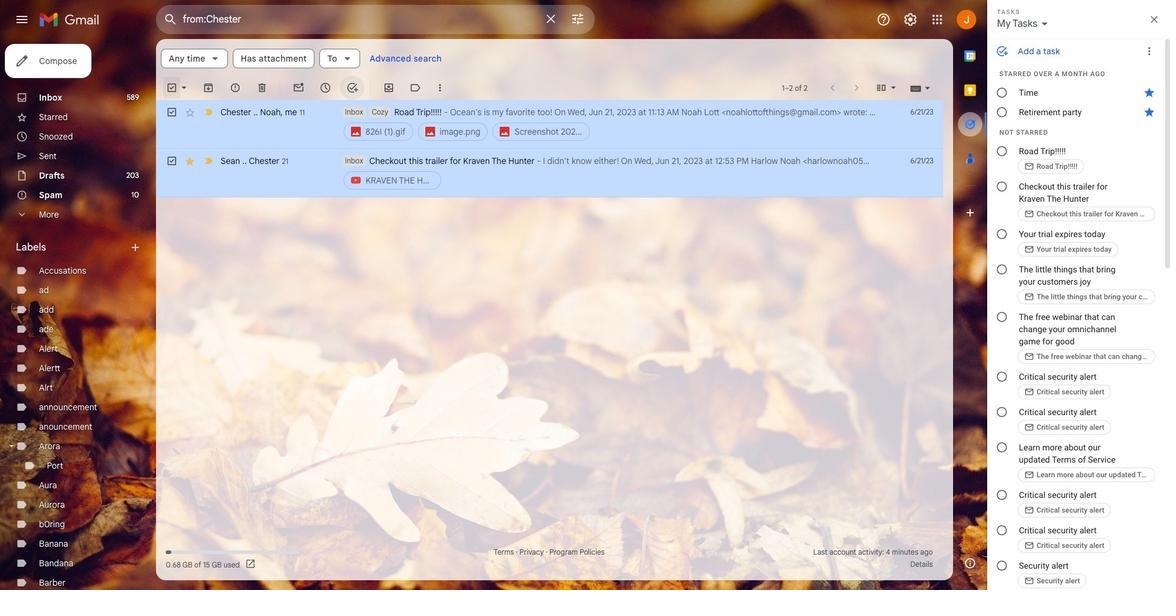 Task type: vqa. For each thing, say whether or not it's contained in the screenshot.
Tab List
yes



Task type: locate. For each thing, give the bounding box(es) containing it.
snooze image
[[319, 82, 332, 94]]

more email options image
[[434, 82, 446, 94]]

footer
[[156, 546, 944, 571]]

heading
[[16, 241, 129, 254]]

tab list
[[953, 39, 988, 546]]

select input tool image
[[924, 83, 931, 92]]

main content
[[156, 39, 953, 580]]

Search mail text field
[[183, 13, 536, 26]]

None checkbox
[[166, 82, 178, 94], [166, 106, 178, 118], [166, 82, 178, 94], [166, 106, 178, 118]]

clear search image
[[539, 7, 563, 31]]

gmail image
[[39, 7, 105, 32]]

row
[[156, 100, 944, 149], [156, 149, 944, 198]]

main menu image
[[15, 12, 29, 27]]

toggle split pane mode image
[[875, 82, 888, 94]]

support image
[[877, 12, 891, 27]]

navigation
[[0, 39, 156, 590]]

cell
[[343, 106, 883, 143], [343, 155, 883, 191]]

settings image
[[903, 12, 918, 27]]

0 vertical spatial cell
[[343, 106, 883, 143]]

None checkbox
[[166, 155, 178, 167]]

1 vertical spatial cell
[[343, 155, 883, 191]]

None search field
[[156, 5, 595, 34]]

report spam image
[[229, 82, 241, 94]]

2 row from the top
[[156, 149, 944, 198]]



Task type: describe. For each thing, give the bounding box(es) containing it.
archive image
[[202, 82, 215, 94]]

delete image
[[256, 82, 268, 94]]

move to inbox image
[[383, 82, 395, 94]]

advanced search options image
[[566, 7, 590, 31]]

follow link to manage storage image
[[245, 558, 257, 571]]

search mail image
[[160, 9, 182, 30]]

1 cell from the top
[[343, 106, 883, 143]]

labels image
[[410, 82, 422, 94]]

add to tasks image
[[346, 82, 358, 94]]

1 row from the top
[[156, 100, 944, 149]]

2 cell from the top
[[343, 155, 883, 191]]



